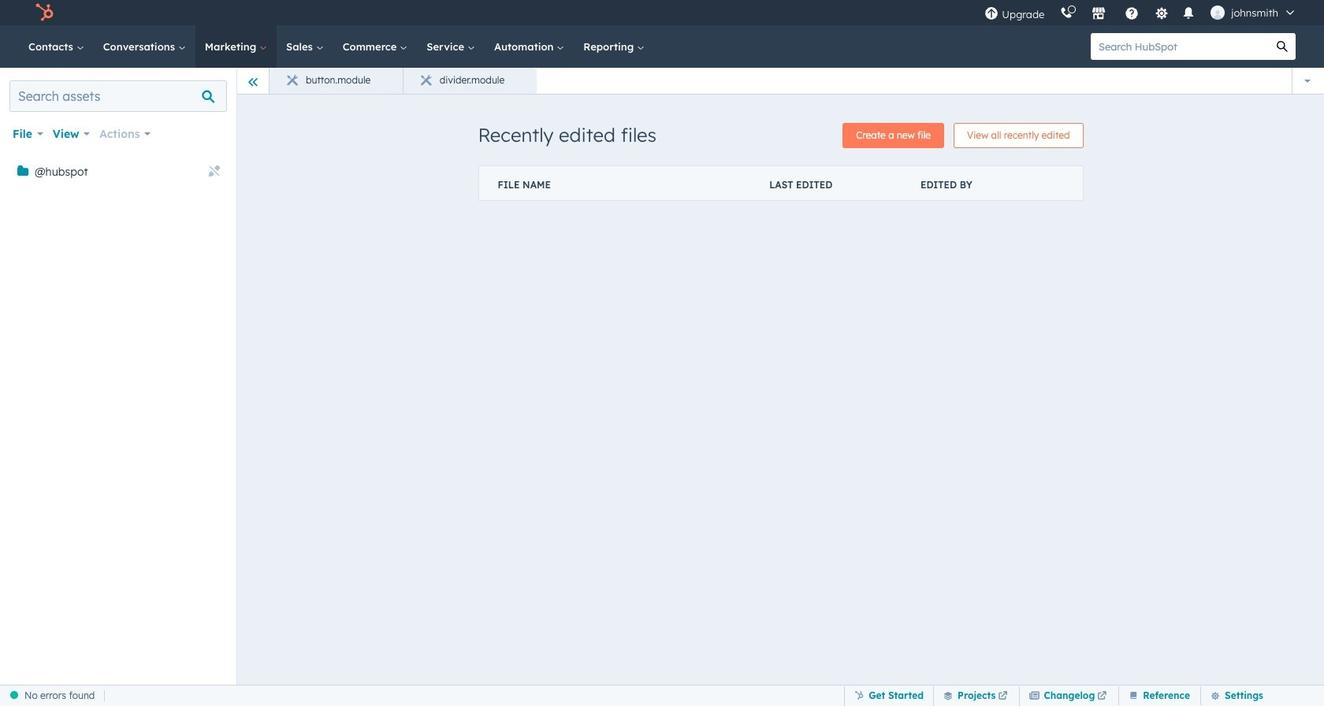Task type: locate. For each thing, give the bounding box(es) containing it.
navigation
[[270, 68, 537, 95]]

1 link opens in a new window image from the left
[[998, 692, 1008, 701]]

0 horizontal spatial link opens in a new window image
[[998, 692, 1008, 701]]

menu
[[977, 0, 1305, 25]]

link opens in a new window image
[[998, 692, 1008, 701], [1097, 692, 1107, 701]]

0 horizontal spatial link opens in a new window image
[[998, 687, 1008, 706]]

link opens in a new window image
[[998, 687, 1008, 706], [1097, 687, 1107, 706]]

1 link opens in a new window image from the left
[[998, 687, 1008, 706]]

2 link opens in a new window image from the left
[[1097, 687, 1107, 706]]

1 horizontal spatial link opens in a new window image
[[1097, 687, 1107, 706]]

Search HubSpot search field
[[1091, 33, 1269, 60]]

1 horizontal spatial link opens in a new window image
[[1097, 692, 1107, 701]]

john smith image
[[1211, 6, 1225, 20]]



Task type: describe. For each thing, give the bounding box(es) containing it.
2 link opens in a new window image from the left
[[1097, 692, 1107, 701]]

marketplaces image
[[1092, 7, 1106, 21]]

Search assets search field
[[9, 80, 227, 112]]



Task type: vqa. For each thing, say whether or not it's contained in the screenshot.
Link opens in a new window image
yes



